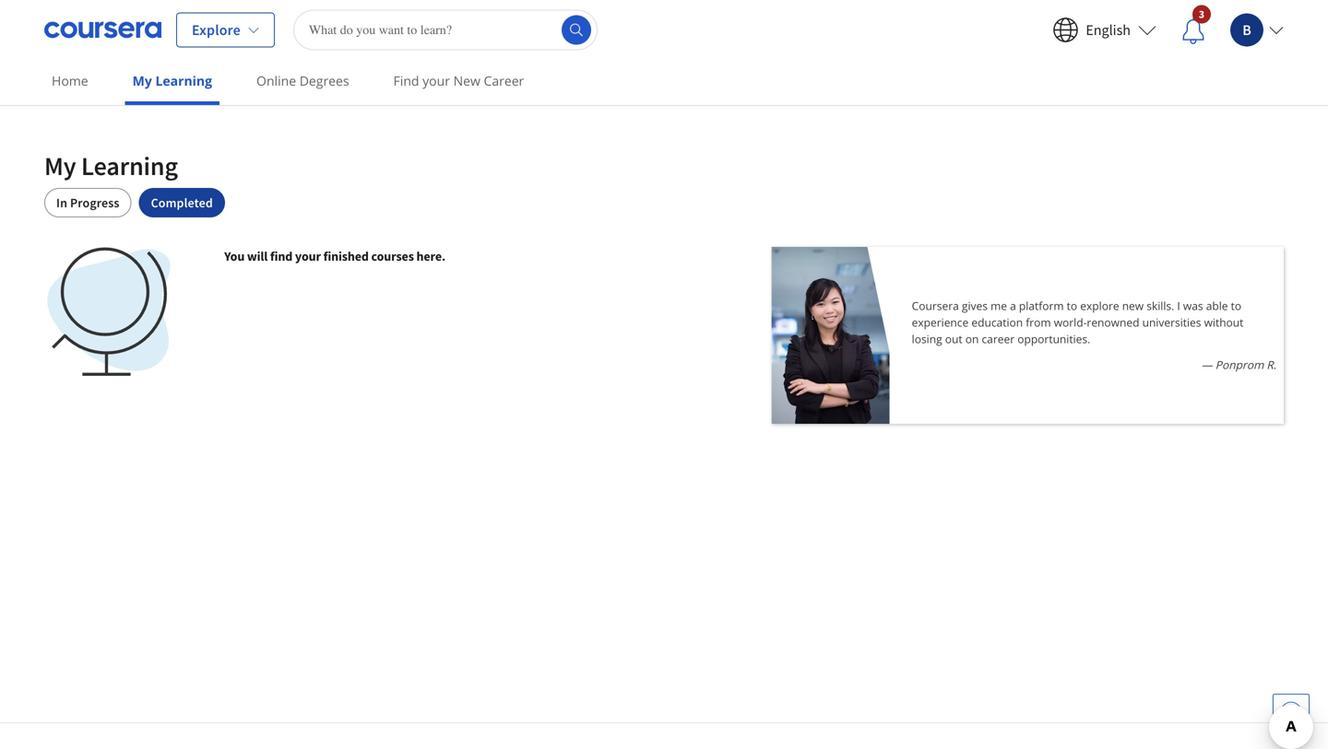 Task type: locate. For each thing, give the bounding box(es) containing it.
my learning up progress at top left
[[44, 150, 178, 182]]

to up the world-
[[1067, 298, 1077, 314]]

degrees
[[299, 72, 349, 89]]

1 vertical spatial your
[[295, 248, 321, 265]]

your
[[423, 72, 450, 89], [295, 248, 321, 265]]

3 button
[[1168, 4, 1219, 56]]

— ponprom r.
[[1201, 357, 1277, 373]]

learning down explore
[[155, 72, 212, 89]]

find your new career link
[[386, 60, 532, 101]]

coursera gives me a platform to explore new skills. i was able to experience education from world-renowned universities without losing out on career opportunities.
[[912, 298, 1244, 347]]

ponprom
[[1215, 357, 1264, 373]]

online
[[256, 72, 296, 89]]

tab list
[[44, 188, 1284, 218]]

universities
[[1142, 315, 1201, 330]]

r.
[[1267, 357, 1277, 373]]

career
[[484, 72, 524, 89]]

to right able
[[1231, 298, 1242, 314]]

skills.
[[1147, 298, 1174, 314]]

0 vertical spatial my
[[133, 72, 152, 89]]

my down the coursera image
[[133, 72, 152, 89]]

1 vertical spatial my
[[44, 150, 76, 182]]

find
[[393, 72, 419, 89]]

losing
[[912, 332, 942, 347]]

learning up progress at top left
[[81, 150, 178, 182]]

will
[[247, 248, 268, 265]]

1 horizontal spatial to
[[1231, 298, 1242, 314]]

to
[[1067, 298, 1077, 314], [1231, 298, 1242, 314]]

on
[[965, 332, 979, 347]]

new
[[453, 72, 480, 89]]

my learning down explore
[[133, 72, 212, 89]]

english
[[1086, 21, 1131, 39]]

learning
[[155, 72, 212, 89], [81, 150, 178, 182]]

1 horizontal spatial your
[[423, 72, 450, 89]]

0 horizontal spatial to
[[1067, 298, 1077, 314]]

my
[[133, 72, 152, 89], [44, 150, 76, 182]]

my up in
[[44, 150, 76, 182]]

my learning link
[[125, 60, 220, 105]]

new
[[1122, 298, 1144, 314]]

globe image
[[44, 247, 173, 376]]

in progress button
[[44, 188, 132, 218]]

—
[[1201, 357, 1213, 373]]

gives
[[962, 298, 988, 314]]

help center image
[[1280, 702, 1302, 724]]

1 horizontal spatial my
[[133, 72, 152, 89]]

0 vertical spatial your
[[423, 72, 450, 89]]

renowned
[[1087, 315, 1140, 330]]

0 horizontal spatial my
[[44, 150, 76, 182]]

able
[[1206, 298, 1228, 314]]

None search field
[[293, 10, 598, 50]]

completed
[[151, 195, 213, 211]]

my learning
[[133, 72, 212, 89], [44, 150, 178, 182]]

home
[[52, 72, 88, 89]]

0 horizontal spatial your
[[295, 248, 321, 265]]

0 vertical spatial my learning
[[133, 72, 212, 89]]



Task type: vqa. For each thing, say whether or not it's contained in the screenshot.
gives
yes



Task type: describe. For each thing, give the bounding box(es) containing it.
3
[[1199, 7, 1205, 21]]

world-
[[1054, 315, 1087, 330]]

in
[[56, 195, 67, 211]]

2 to from the left
[[1231, 298, 1242, 314]]

explore button
[[176, 12, 275, 48]]

coursera
[[912, 298, 959, 314]]

finished
[[323, 248, 369, 265]]

my inside my learning link
[[133, 72, 152, 89]]

i
[[1177, 298, 1180, 314]]

progress
[[70, 195, 120, 211]]

explore
[[1080, 298, 1119, 314]]

tab list containing in progress
[[44, 188, 1284, 218]]

a
[[1010, 298, 1016, 314]]

What do you want to learn? text field
[[293, 10, 598, 50]]

completed button
[[139, 188, 225, 218]]

you will find your finished courses here.
[[224, 248, 446, 265]]

find your new career
[[393, 72, 524, 89]]

without
[[1204, 315, 1244, 330]]

b
[[1243, 21, 1251, 39]]

in progress
[[56, 195, 120, 211]]

online degrees link
[[249, 60, 357, 101]]

courses
[[371, 248, 414, 265]]

find
[[270, 248, 293, 265]]

b button
[[1219, 2, 1284, 58]]

coursera image
[[44, 15, 161, 45]]

from
[[1026, 315, 1051, 330]]

career
[[982, 332, 1015, 347]]

out
[[945, 332, 963, 347]]

opportunities.
[[1018, 332, 1090, 347]]

me
[[991, 298, 1007, 314]]

home link
[[44, 60, 96, 101]]

here.
[[416, 248, 446, 265]]

you
[[224, 248, 245, 265]]

english button
[[1042, 6, 1168, 54]]

0 vertical spatial learning
[[155, 72, 212, 89]]

1 to from the left
[[1067, 298, 1077, 314]]

online degrees
[[256, 72, 349, 89]]

1 vertical spatial learning
[[81, 150, 178, 182]]

education
[[972, 315, 1023, 330]]

platform
[[1019, 298, 1064, 314]]

experience
[[912, 315, 969, 330]]

1 vertical spatial my learning
[[44, 150, 178, 182]]

was
[[1183, 298, 1203, 314]]

explore
[[192, 21, 241, 39]]



